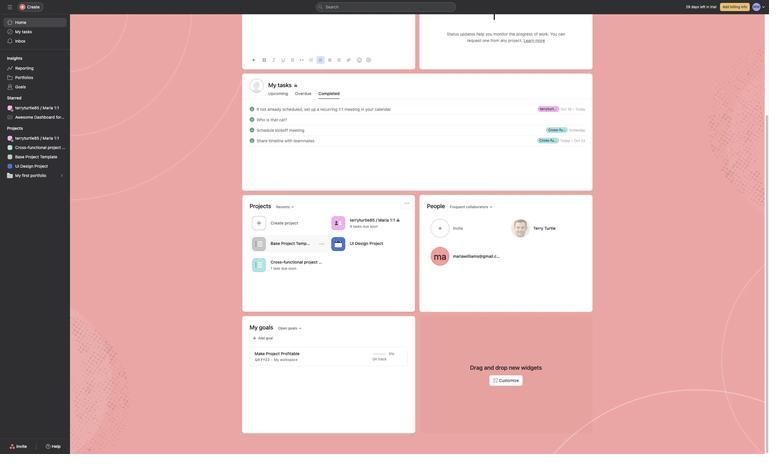 Task type: vqa. For each thing, say whether or not it's contained in the screenshot.
MY TASKS
yes



Task type: locate. For each thing, give the bounding box(es) containing it.
functional inside projects element
[[28, 145, 47, 150]]

1 vertical spatial invite
[[16, 444, 27, 449]]

of
[[534, 32, 538, 36]]

cross- inside cross-functional project plan 1 task due soon
[[271, 260, 284, 265]]

completed checkbox left the if at top left
[[249, 106, 256, 113]]

project up •
[[266, 351, 280, 356]]

1 horizontal spatial plan
[[319, 260, 327, 265]]

base down create project
[[271, 241, 280, 246]]

open
[[278, 326, 287, 331]]

0 vertical spatial projects
[[7, 126, 23, 131]]

1
[[271, 267, 273, 271]]

reporting
[[15, 66, 34, 71]]

0 vertical spatial base project template
[[15, 154, 57, 159]]

1:1 inside projects element
[[54, 136, 59, 141]]

base project template down cross-functional project plan link
[[15, 154, 57, 159]]

1 vertical spatial ui design project
[[350, 241, 384, 246]]

0 horizontal spatial due
[[281, 267, 288, 271]]

base inside projects element
[[15, 154, 24, 159]]

today – oct 24
[[561, 139, 586, 143]]

1 horizontal spatial functional
[[284, 260, 303, 265]]

1 vertical spatial plan
[[319, 260, 327, 265]]

reporting link
[[4, 64, 67, 73]]

terryturtle85 / maria 1:1 up awesome dashboard for new project link
[[15, 105, 59, 110]]

set
[[304, 107, 310, 112]]

0 vertical spatial ui design project
[[15, 164, 48, 169]]

schedule
[[257, 128, 274, 133]]

1 vertical spatial base
[[271, 241, 280, 246]]

1 horizontal spatial cross-
[[271, 260, 284, 265]]

2 vertical spatial completed checkbox
[[249, 137, 256, 144]]

base project template inside projects element
[[15, 154, 57, 159]]

your
[[366, 107, 374, 112]]

1 horizontal spatial meeting
[[345, 107, 360, 112]]

1 vertical spatial list image
[[256, 262, 263, 269]]

project.
[[509, 38, 523, 43]]

/ inside starred element
[[40, 105, 42, 110]]

1 completed checkbox from the top
[[249, 106, 256, 113]]

– left '24'
[[572, 139, 574, 143]]

1:1
[[54, 105, 59, 110], [339, 107, 344, 112], [575, 107, 579, 111], [54, 136, 59, 141], [390, 218, 395, 223]]

0 vertical spatial soon
[[370, 225, 378, 229]]

0 horizontal spatial meeting
[[289, 128, 305, 133]]

1 vertical spatial base project template
[[271, 241, 314, 246]]

plan for cross-functional project plan 1 task due soon
[[319, 260, 327, 265]]

in
[[707, 5, 710, 9], [361, 107, 365, 112]]

plan inside projects element
[[62, 145, 70, 150]]

completed checkbox left who
[[249, 116, 256, 123]]

terryturtle85 / maria 1:1 up 4 tasks due soon
[[350, 218, 395, 223]]

terryturtle85 / maria 1:1 up yesterday button
[[540, 107, 579, 111]]

template left show options icon
[[296, 241, 314, 246]]

1 vertical spatial projects
[[250, 203, 271, 209]]

completed image left the if at top left
[[249, 106, 256, 113]]

2 completed checkbox from the top
[[249, 116, 256, 123]]

terry turtle
[[534, 226, 556, 231]]

terryturtle85 up cross-functional project plan link
[[15, 136, 39, 141]]

my inside global element
[[15, 29, 21, 34]]

1 vertical spatial tasks
[[353, 225, 362, 229]]

0 vertical spatial ui design project link
[[4, 162, 67, 171]]

cross- up task
[[271, 260, 284, 265]]

italics image
[[272, 58, 276, 62]]

2 vertical spatial my
[[274, 358, 279, 362]]

design down 4 tasks due soon
[[355, 241, 369, 246]]

show options image
[[320, 242, 324, 247]]

completed image
[[249, 127, 256, 134], [249, 137, 256, 144]]

my tasks
[[15, 29, 32, 34]]

my
[[15, 29, 21, 34], [15, 173, 21, 178], [274, 358, 279, 362]]

29 days left in trial
[[687, 5, 717, 9]]

19
[[568, 107, 572, 111]]

0 vertical spatial in
[[707, 5, 710, 9]]

1 vertical spatial due
[[281, 267, 288, 271]]

not
[[260, 107, 267, 112]]

0 horizontal spatial design
[[20, 164, 33, 169]]

oct left '24'
[[575, 139, 581, 143]]

the
[[510, 32, 516, 36]]

1 completed image from the top
[[249, 127, 256, 134]]

0 horizontal spatial projects
[[7, 126, 23, 131]]

task
[[274, 267, 280, 271]]

due right the 4
[[363, 225, 369, 229]]

1 vertical spatial ui
[[350, 241, 354, 246]]

terryturtle85 up awesome
[[15, 105, 39, 110]]

0 vertical spatial oct
[[561, 107, 567, 111]]

request
[[467, 38, 482, 43]]

profitable
[[281, 351, 300, 356]]

learn more
[[524, 38, 545, 43]]

list image
[[256, 241, 263, 248], [256, 262, 263, 269]]

/ up dashboard
[[40, 105, 42, 110]]

1 vertical spatial oct
[[575, 139, 581, 143]]

0 horizontal spatial functional
[[28, 145, 47, 150]]

add profile photo image
[[250, 79, 264, 93]]

project inside awesome dashboard for new project link
[[72, 115, 85, 120]]

tasks for 4
[[353, 225, 362, 229]]

ui design project down 4 tasks due soon
[[350, 241, 384, 246]]

0 vertical spatial tasks
[[22, 29, 32, 34]]

actions image
[[405, 201, 410, 206]]

see details, my first portfolio image
[[60, 174, 64, 177]]

today down yesterday button
[[561, 139, 571, 143]]

0 horizontal spatial ui
[[15, 164, 19, 169]]

0 vertical spatial my
[[15, 29, 21, 34]]

emoji image
[[357, 58, 362, 62]]

my inside 'my first portfolio' link
[[15, 173, 21, 178]]

4 tasks due soon
[[350, 225, 378, 229]]

base project template link down cross-functional project plan
[[4, 152, 67, 162]]

meeting left your
[[345, 107, 360, 112]]

terryturtle85 / maria 1:1 up cross-functional project plan link
[[15, 136, 59, 141]]

0 vertical spatial completed checkbox
[[249, 106, 256, 113]]

soon right the 4
[[370, 225, 378, 229]]

tasks for my
[[22, 29, 32, 34]]

0 horizontal spatial cross-
[[15, 145, 28, 150]]

0 horizontal spatial project
[[48, 145, 61, 150]]

3 completed checkbox from the top
[[249, 137, 256, 144]]

maria
[[43, 105, 53, 110], [565, 107, 574, 111], [43, 136, 53, 141], [379, 218, 389, 223]]

toolbar
[[250, 53, 408, 67]]

terryturtle85 left 19
[[540, 107, 562, 111]]

tasks down home
[[22, 29, 32, 34]]

base project template link for terryturtle85 / maria 1:1 link related to cross-functional project plan
[[4, 152, 67, 162]]

1 vertical spatial ui design project link
[[329, 235, 408, 254]]

/ up cross-functional project plan
[[40, 136, 42, 141]]

create button
[[18, 2, 43, 12]]

up
[[311, 107, 316, 112]]

terryturtle85 / maria 1:1 link for awesome dashboard for new project
[[4, 103, 67, 113]]

cross- for cross-functional project plan
[[15, 145, 28, 150]]

base project template down the create project 'link'
[[271, 241, 314, 246]]

0 vertical spatial base
[[15, 154, 24, 159]]

template
[[40, 154, 57, 159], [296, 241, 314, 246]]

0 vertical spatial completed image
[[249, 106, 256, 113]]

base project template link inside projects element
[[4, 152, 67, 162]]

plan down show options icon
[[319, 260, 327, 265]]

1 horizontal spatial project
[[304, 260, 318, 265]]

ui design project link
[[4, 162, 67, 171], [329, 235, 408, 254]]

tasks right the 4
[[353, 225, 362, 229]]

add left billing
[[723, 5, 730, 9]]

functional for cross-functional project plan 1 task due soon
[[284, 260, 303, 265]]

help
[[477, 32, 485, 36]]

0 vertical spatial invite
[[453, 226, 463, 231]]

0 vertical spatial –
[[573, 107, 575, 111]]

0 vertical spatial ui
[[15, 164, 19, 169]]

projects left recents
[[250, 203, 271, 209]]

days
[[692, 5, 700, 9]]

0 horizontal spatial soon
[[289, 267, 297, 271]]

yesterday
[[570, 128, 586, 132]]

template down cross-functional project plan
[[40, 154, 57, 159]]

1 horizontal spatial ui
[[350, 241, 354, 246]]

0 vertical spatial base project template link
[[4, 152, 67, 162]]

insights element
[[0, 53, 70, 93]]

customize button
[[490, 376, 523, 386]]

terryturtle85 / maria 1:1 inside starred element
[[15, 105, 59, 110]]

in left your
[[361, 107, 365, 112]]

plan up see details, my first portfolio image
[[62, 145, 70, 150]]

1 vertical spatial –
[[572, 139, 574, 143]]

completed image for share
[[249, 137, 256, 144]]

4
[[350, 225, 352, 229]]

calendar
[[375, 107, 391, 112]]

completed image left the share
[[249, 137, 256, 144]]

0 horizontal spatial ui design project link
[[4, 162, 67, 171]]

dashboard
[[34, 115, 55, 120]]

oct left 19
[[561, 107, 567, 111]]

starred
[[7, 95, 21, 100]]

0 vertical spatial design
[[20, 164, 33, 169]]

portfolios link
[[4, 73, 67, 82]]

0 horizontal spatial plan
[[62, 145, 70, 150]]

project inside cross-functional project plan 1 task due soon
[[304, 260, 318, 265]]

1 vertical spatial completed image
[[249, 116, 256, 123]]

soon
[[370, 225, 378, 229], [289, 267, 297, 271]]

drag
[[470, 365, 483, 371]]

project right "new"
[[72, 115, 85, 120]]

projects down awesome
[[7, 126, 23, 131]]

design up first
[[20, 164, 33, 169]]

my right •
[[274, 358, 279, 362]]

my for my first portfolio
[[15, 173, 21, 178]]

add left goal
[[258, 336, 265, 341]]

29
[[687, 5, 691, 9]]

recurring
[[321, 107, 338, 112]]

0 vertical spatial project
[[48, 145, 61, 150]]

0 horizontal spatial base project template
[[15, 154, 57, 159]]

search list box
[[316, 2, 456, 12]]

1 vertical spatial meeting
[[289, 128, 305, 133]]

ui
[[15, 164, 19, 169], [350, 241, 354, 246]]

0 vertical spatial functional
[[28, 145, 47, 150]]

completed image left who
[[249, 116, 256, 123]]

teammates
[[294, 138, 315, 143]]

terryturtle85 / maria 1:1 link inside starred element
[[4, 103, 67, 113]]

project
[[48, 145, 61, 150], [304, 260, 318, 265]]

completed image for if
[[249, 106, 256, 113]]

1 vertical spatial design
[[355, 241, 369, 246]]

0 vertical spatial add
[[723, 5, 730, 9]]

2 list image from the top
[[256, 262, 263, 269]]

1 vertical spatial template
[[296, 241, 314, 246]]

any
[[501, 38, 508, 43]]

1 vertical spatial cross-
[[271, 260, 284, 265]]

tasks
[[22, 29, 32, 34], [353, 225, 362, 229]]

completed image left schedule
[[249, 127, 256, 134]]

status
[[447, 32, 459, 36]]

1 vertical spatial functional
[[284, 260, 303, 265]]

0 horizontal spatial invite
[[16, 444, 27, 449]]

1 horizontal spatial ui design project
[[350, 241, 384, 246]]

projects element
[[0, 123, 70, 182]]

work.
[[539, 32, 550, 36]]

base down cross-functional project plan link
[[15, 154, 24, 159]]

0%
[[389, 352, 395, 356]]

0 vertical spatial list image
[[256, 241, 263, 248]]

starred button
[[0, 95, 21, 101]]

awesome
[[15, 115, 33, 120]]

1 horizontal spatial invite
[[453, 226, 463, 231]]

Completed checkbox
[[249, 127, 256, 134]]

ui design project link down 4 tasks due soon
[[329, 235, 408, 254]]

ui design project
[[15, 164, 48, 169], [350, 241, 384, 246]]

who is that cat?
[[257, 117, 287, 122]]

completed checkbox left the share
[[249, 137, 256, 144]]

due inside cross-functional project plan 1 task due soon
[[281, 267, 288, 271]]

–
[[573, 107, 575, 111], [572, 139, 574, 143]]

– right 19
[[573, 107, 575, 111]]

goals
[[288, 326, 297, 331]]

completed image for schedule
[[249, 127, 256, 134]]

create project
[[271, 221, 298, 225]]

0 vertical spatial template
[[40, 154, 57, 159]]

0 vertical spatial plan
[[62, 145, 70, 150]]

today
[[576, 107, 586, 111], [561, 139, 571, 143]]

maria inside projects element
[[43, 136, 53, 141]]

0 horizontal spatial tasks
[[22, 29, 32, 34]]

terryturtle85 / maria 1:1 link up dashboard
[[4, 103, 67, 113]]

0 horizontal spatial template
[[40, 154, 57, 159]]

share
[[257, 138, 268, 143]]

cross- down projects dropdown button
[[15, 145, 28, 150]]

base project template link down the create project 'link'
[[250, 235, 329, 254]]

portfolio
[[30, 173, 46, 178]]

due
[[363, 225, 369, 229], [281, 267, 288, 271]]

link image
[[347, 58, 351, 62]]

for
[[56, 115, 61, 120]]

0 vertical spatial due
[[363, 225, 369, 229]]

/
[[40, 105, 42, 110], [563, 107, 564, 111], [40, 136, 42, 141], [376, 218, 377, 223]]

ui up my first portfolio
[[15, 164, 19, 169]]

today right 19
[[576, 107, 586, 111]]

1 horizontal spatial add
[[723, 5, 730, 9]]

0 horizontal spatial ui design project
[[15, 164, 48, 169]]

ui design project up my first portfolio
[[15, 164, 48, 169]]

increase list indent image
[[338, 58, 341, 62]]

project down cross-functional project plan link
[[26, 154, 39, 159]]

0 vertical spatial today
[[576, 107, 586, 111]]

soon right task
[[289, 267, 297, 271]]

0 horizontal spatial add
[[258, 336, 265, 341]]

0 vertical spatial cross-
[[15, 145, 28, 150]]

add for add billing info
[[723, 5, 730, 9]]

inbox
[[15, 39, 25, 43]]

completed image
[[249, 106, 256, 113], [249, 116, 256, 123]]

in right left
[[707, 5, 710, 9]]

1 vertical spatial completed image
[[249, 137, 256, 144]]

ui right calendar icon
[[350, 241, 354, 246]]

cross- for cross-functional project plan 1 task due soon
[[271, 260, 284, 265]]

project for cross-functional project plan 1 task due soon
[[304, 260, 318, 265]]

functional inside cross-functional project plan 1 task due soon
[[284, 260, 303, 265]]

plan inside cross-functional project plan 1 task due soon
[[319, 260, 327, 265]]

Completed checkbox
[[249, 106, 256, 113], [249, 116, 256, 123], [249, 137, 256, 144]]

frequent collaborators button
[[448, 203, 496, 211]]

frequent
[[450, 205, 465, 209]]

upcoming button
[[269, 91, 288, 99]]

0 horizontal spatial today
[[561, 139, 571, 143]]

terryturtle85 inside projects element
[[15, 136, 39, 141]]

completed
[[319, 91, 340, 96]]

cross- inside projects element
[[15, 145, 28, 150]]

my left first
[[15, 173, 21, 178]]

1 vertical spatial completed checkbox
[[249, 116, 256, 123]]

home
[[15, 20, 26, 25]]

0 horizontal spatial base project template link
[[4, 152, 67, 162]]

oct
[[561, 107, 567, 111], [575, 139, 581, 143]]

1 horizontal spatial tasks
[[353, 225, 362, 229]]

underline image
[[282, 58, 285, 62]]

1 vertical spatial in
[[361, 107, 365, 112]]

0 horizontal spatial base
[[15, 154, 24, 159]]

1 horizontal spatial soon
[[370, 225, 378, 229]]

2 completed image from the top
[[249, 137, 256, 144]]

terryturtle85 / maria 1:1 link up cross-functional project plan
[[4, 134, 67, 143]]

1 vertical spatial my
[[15, 173, 21, 178]]

my up inbox
[[15, 29, 21, 34]]

tasks inside global element
[[22, 29, 32, 34]]

project inside make project profitable q4 fy23 • my workspace
[[266, 351, 280, 356]]

1 vertical spatial add
[[258, 336, 265, 341]]

1 horizontal spatial ui design project link
[[329, 235, 408, 254]]

terryturtle85 inside starred element
[[15, 105, 39, 110]]

my for my tasks
[[15, 29, 21, 34]]

1 horizontal spatial projects
[[250, 203, 271, 209]]

due right task
[[281, 267, 288, 271]]

1 vertical spatial soon
[[289, 267, 297, 271]]

meeting up "teammates"
[[289, 128, 305, 133]]

1 vertical spatial project
[[304, 260, 318, 265]]

•
[[271, 358, 273, 362]]

0 vertical spatial meeting
[[345, 107, 360, 112]]

ui design project link up portfolio
[[4, 162, 67, 171]]

document
[[250, 0, 408, 51]]

is
[[267, 117, 270, 122]]

1 vertical spatial base project template link
[[250, 235, 329, 254]]

0 vertical spatial completed image
[[249, 127, 256, 134]]

insert an object image
[[252, 58, 256, 62]]

1 completed image from the top
[[249, 106, 256, 113]]

soon inside cross-functional project plan 1 task due soon
[[289, 267, 297, 271]]

0 horizontal spatial oct
[[561, 107, 567, 111]]

2 completed image from the top
[[249, 116, 256, 123]]



Task type: describe. For each thing, give the bounding box(es) containing it.
left
[[701, 5, 706, 9]]

on
[[373, 357, 378, 362]]

you
[[551, 32, 558, 36]]

ui design project inside projects element
[[15, 164, 48, 169]]

first
[[22, 173, 29, 178]]

goals link
[[4, 82, 67, 92]]

open goals
[[278, 326, 297, 331]]

project up portfolio
[[34, 164, 48, 169]]

invite button
[[6, 442, 31, 452]]

track
[[378, 357, 387, 362]]

/ inside projects element
[[40, 136, 42, 141]]

updates
[[460, 32, 476, 36]]

cross-functional project plan link
[[4, 143, 70, 152]]

template inside projects element
[[40, 154, 57, 159]]

upcoming
[[269, 91, 288, 96]]

q4 fy23 button
[[254, 357, 271, 363]]

1 horizontal spatial in
[[707, 5, 710, 9]]

kickoff
[[276, 128, 288, 133]]

completed checkbox for share
[[249, 137, 256, 144]]

q4
[[255, 358, 260, 362]]

maria inside starred element
[[43, 105, 53, 110]]

add for add goal
[[258, 336, 265, 341]]

terryturtle85 / maria 1:1 link up yesterday button
[[538, 106, 579, 112]]

overdue button
[[295, 91, 312, 99]]

starred element
[[0, 93, 85, 123]]

project down 4 tasks due soon
[[370, 241, 384, 246]]

invite button
[[427, 216, 505, 241]]

project for cross-functional project plan
[[48, 145, 61, 150]]

search button
[[316, 2, 456, 12]]

terryturtle85 / maria 1:1 link for cross-functional project plan
[[4, 134, 67, 143]]

create
[[27, 4, 40, 9]]

people
[[427, 203, 445, 209]]

1 vertical spatial today
[[561, 139, 571, 143]]

schedule kickoff meeting
[[257, 128, 305, 133]]

billing
[[731, 5, 741, 9]]

insights
[[7, 56, 22, 61]]

/ up 4 tasks due soon
[[376, 218, 377, 223]]

progress
[[517, 32, 533, 36]]

completed image for who
[[249, 116, 256, 123]]

already
[[268, 107, 282, 112]]

my inside make project profitable q4 fy23 • my workspace
[[274, 358, 279, 362]]

terry turtle button
[[508, 216, 586, 241]]

my tasks
[[269, 82, 292, 88]]

yesterday button
[[570, 128, 586, 132]]

calendar image
[[335, 241, 342, 248]]

info
[[742, 5, 748, 9]]

invite inside invite button
[[16, 444, 27, 449]]

/ left 19
[[563, 107, 564, 111]]

trial
[[711, 5, 717, 9]]

my tasks link
[[269, 81, 586, 89]]

more
[[536, 38, 545, 43]]

awesome dashboard for new project
[[15, 115, 85, 120]]

learn more link
[[524, 38, 545, 43]]

you
[[486, 32, 493, 36]]

create project link
[[250, 214, 329, 233]]

collaborators
[[466, 205, 489, 209]]

1 horizontal spatial today
[[576, 107, 586, 111]]

if not already scheduled, set up a recurring 1:1 meeting in your calendar
[[257, 107, 391, 112]]

drag and drop new widgets
[[470, 365, 542, 371]]

goals
[[15, 84, 26, 89]]

at mention image
[[367, 58, 371, 62]]

projects inside dropdown button
[[7, 126, 23, 131]]

decrease list indent image
[[328, 58, 332, 62]]

completed checkbox for who
[[249, 116, 256, 123]]

home link
[[4, 18, 67, 27]]

24
[[582, 139, 586, 143]]

my tasks link
[[4, 27, 67, 36]]

goal
[[266, 336, 273, 341]]

my first portfolio link
[[4, 171, 67, 180]]

completed button
[[319, 91, 340, 99]]

1 horizontal spatial design
[[355, 241, 369, 246]]

base project template link for the create project 'link'
[[250, 235, 329, 254]]

with
[[285, 138, 293, 143]]

code image
[[300, 58, 304, 62]]

1 list image from the top
[[256, 241, 263, 248]]

drop
[[496, 365, 508, 371]]

portfolios
[[15, 75, 33, 80]]

help
[[52, 444, 61, 449]]

1 horizontal spatial due
[[363, 225, 369, 229]]

make project profitable q4 fy23 • my workspace
[[255, 351, 300, 362]]

timeline
[[269, 138, 284, 143]]

design inside projects element
[[20, 164, 33, 169]]

share timeline with teammates
[[257, 138, 315, 143]]

1:1 inside starred element
[[54, 105, 59, 110]]

new
[[62, 115, 71, 120]]

add goal button
[[250, 335, 276, 343]]

and
[[485, 365, 494, 371]]

plan for cross-functional project plan
[[62, 145, 70, 150]]

ui design project link for base project template link related to the create project 'link'
[[329, 235, 408, 254]]

1 horizontal spatial template
[[296, 241, 314, 246]]

ui inside projects element
[[15, 164, 19, 169]]

add billing info
[[723, 5, 748, 9]]

terryturtle85 up 4 tasks due soon
[[350, 218, 375, 223]]

hide sidebar image
[[8, 5, 12, 9]]

global element
[[0, 14, 70, 49]]

cross-functional project plan
[[15, 145, 70, 150]]

scheduled,
[[283, 107, 303, 112]]

monitor
[[494, 32, 508, 36]]

can
[[559, 32, 566, 36]]

workspace
[[280, 358, 298, 362]]

inbox link
[[4, 36, 67, 46]]

overdue
[[295, 91, 312, 96]]

0 horizontal spatial in
[[361, 107, 365, 112]]

functional for cross-functional project plan
[[28, 145, 47, 150]]

bold image
[[263, 58, 267, 62]]

terryturtle85 / maria 1:1 inside projects element
[[15, 136, 59, 141]]

cat?
[[279, 117, 287, 122]]

recents button
[[274, 203, 297, 211]]

new widgets
[[509, 365, 542, 371]]

who
[[257, 117, 266, 122]]

search
[[326, 4, 339, 9]]

learn
[[524, 38, 535, 43]]

bulleted list image
[[310, 58, 313, 62]]

cross-functional project plan 1 task due soon
[[271, 260, 327, 271]]

invite inside invite dropdown button
[[453, 226, 463, 231]]

ui design project link for base project template link within projects element
[[4, 162, 67, 171]]

strikethrough image
[[291, 58, 295, 62]]

frequent collaborators
[[450, 205, 489, 209]]

numbered list image
[[319, 58, 323, 62]]

project down the create project 'link'
[[281, 241, 295, 246]]

add billing info button
[[721, 3, 750, 11]]

add goal
[[258, 336, 273, 341]]

completed checkbox for if
[[249, 106, 256, 113]]

insights button
[[0, 55, 22, 61]]

people image
[[335, 220, 342, 227]]

1 horizontal spatial oct
[[575, 139, 581, 143]]

projects button
[[0, 126, 23, 131]]

1 horizontal spatial base project template
[[271, 241, 314, 246]]

awesome dashboard for new project link
[[4, 113, 85, 122]]



